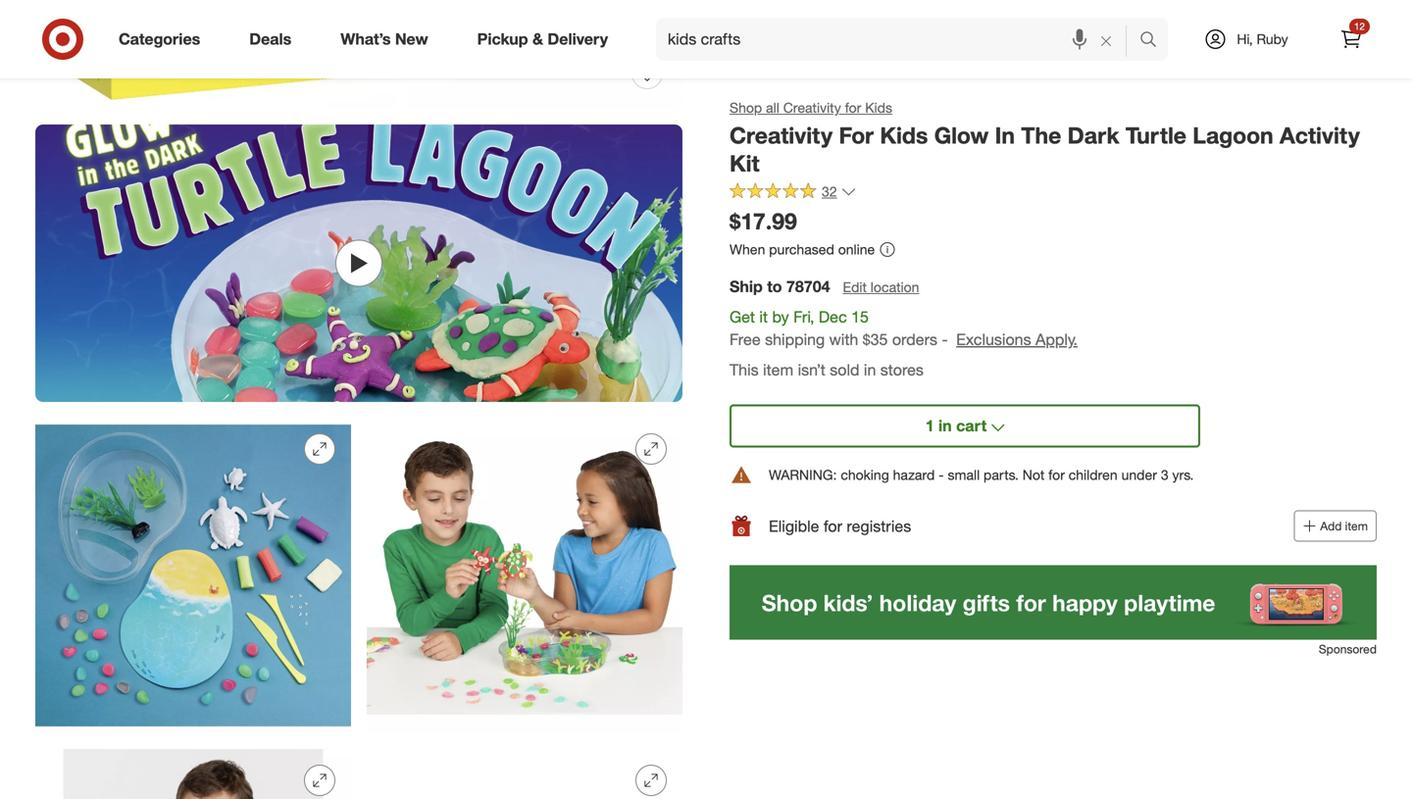 Task type: describe. For each thing, give the bounding box(es) containing it.
isn't
[[798, 360, 826, 379]]

creativity for kids glow in the dark turtle lagoon activity kit, 4 of 14 image
[[367, 418, 683, 734]]

15
[[851, 308, 869, 327]]

this
[[730, 360, 759, 379]]

when purchased online
[[730, 241, 875, 258]]

0 vertical spatial kids
[[865, 99, 892, 116]]

parts.
[[984, 467, 1019, 484]]

hi, ruby
[[1237, 30, 1288, 48]]

shop
[[730, 99, 762, 116]]

&
[[532, 29, 543, 49]]

fri,
[[793, 308, 814, 327]]

under
[[1121, 467, 1157, 484]]

What can we help you find? suggestions appear below search field
[[656, 18, 1144, 61]]

kit
[[730, 150, 760, 177]]

activity
[[1280, 122, 1360, 149]]

deals link
[[233, 18, 316, 61]]

0 horizontal spatial in
[[864, 360, 876, 379]]

creativity for kids glow in the dark turtle lagoon activity kit, 5 of 14 image
[[35, 749, 351, 799]]

warning: choking hazard - small parts. not for children under 3 yrs.
[[769, 467, 1194, 484]]

new
[[395, 29, 428, 49]]

pickup
[[477, 29, 528, 49]]

creativity for kids glow in the dark turtle lagoon activity kit, 6 of 14 image
[[367, 749, 683, 799]]

what's new link
[[324, 18, 453, 61]]

categories
[[119, 29, 200, 49]]

sold
[[830, 360, 859, 379]]

delivery
[[548, 29, 608, 49]]

cart
[[956, 417, 987, 436]]

hazard
[[893, 467, 935, 484]]

0 vertical spatial creativity
[[783, 99, 841, 116]]

free
[[730, 330, 761, 349]]

2 vertical spatial for
[[824, 517, 842, 536]]

stores
[[880, 360, 924, 379]]

not
[[1023, 467, 1045, 484]]

creativity for kids glow in the dark turtle lagoon activity kit, 1 of 14 image
[[35, 0, 683, 109]]

ship to 78704
[[730, 277, 830, 296]]

1 in cart
[[925, 417, 987, 436]]

1 vertical spatial kids
[[880, 122, 928, 149]]

edit
[[843, 279, 867, 296]]

pickup & delivery
[[477, 29, 608, 49]]

location
[[871, 279, 919, 296]]

creativity for kids glow in the dark turtle lagoon activity kit, 2 of 14, play video image
[[35, 125, 683, 402]]

hi,
[[1237, 30, 1253, 48]]

dark
[[1068, 122, 1119, 149]]

online
[[838, 241, 875, 258]]

when
[[730, 241, 765, 258]]

exclusions
[[956, 330, 1031, 349]]

it
[[759, 308, 768, 327]]

deals
[[249, 29, 291, 49]]

item for this
[[763, 360, 794, 379]]

search
[[1131, 31, 1178, 51]]

search button
[[1131, 18, 1178, 65]]

$17.99
[[730, 207, 797, 235]]

the
[[1021, 122, 1061, 149]]

for
[[839, 122, 874, 149]]

categories link
[[102, 18, 225, 61]]

exclusions apply. link
[[956, 330, 1078, 349]]

registries
[[847, 517, 911, 536]]



Task type: vqa. For each thing, say whether or not it's contained in the screenshot.
first Your
no



Task type: locate. For each thing, give the bounding box(es) containing it.
get
[[730, 308, 755, 327]]

kids up for
[[865, 99, 892, 116]]

get it by fri, dec 15 free shipping with $35 orders - exclusions apply.
[[730, 308, 1078, 349]]

32 link
[[730, 182, 857, 204]]

eligible for registries
[[769, 517, 911, 536]]

creativity down all
[[730, 122, 833, 149]]

for right not
[[1048, 467, 1065, 484]]

to
[[767, 277, 782, 296]]

orders
[[892, 330, 937, 349]]

shop all creativity for kids creativity for kids glow in the dark turtle lagoon activity kit
[[730, 99, 1360, 177]]

for up for
[[845, 99, 861, 116]]

all
[[766, 99, 779, 116]]

warning:
[[769, 467, 837, 484]]

apply.
[[1036, 330, 1078, 349]]

- inside 'get it by fri, dec 15 free shipping with $35 orders - exclusions apply.'
[[942, 330, 948, 349]]

edit location button
[[842, 277, 920, 298]]

0 vertical spatial -
[[942, 330, 948, 349]]

1 vertical spatial creativity
[[730, 122, 833, 149]]

12
[[1354, 20, 1365, 32]]

choking
[[841, 467, 889, 484]]

lagoon
[[1193, 122, 1273, 149]]

edit location
[[843, 279, 919, 296]]

-
[[942, 330, 948, 349], [939, 467, 944, 484]]

with
[[829, 330, 858, 349]]

0 vertical spatial for
[[845, 99, 861, 116]]

in right 1
[[939, 417, 952, 436]]

for right eligible
[[824, 517, 842, 536]]

1 horizontal spatial for
[[845, 99, 861, 116]]

item inside button
[[1345, 519, 1368, 534]]

item
[[763, 360, 794, 379], [1345, 519, 1368, 534]]

0 horizontal spatial for
[[824, 517, 842, 536]]

creativity right all
[[783, 99, 841, 116]]

add item button
[[1294, 511, 1377, 542]]

0 vertical spatial in
[[864, 360, 876, 379]]

yrs.
[[1172, 467, 1194, 484]]

1
[[925, 417, 934, 436]]

dec
[[819, 308, 847, 327]]

1 vertical spatial for
[[1048, 467, 1065, 484]]

add item
[[1320, 519, 1368, 534]]

by
[[772, 308, 789, 327]]

small
[[948, 467, 980, 484]]

ship
[[730, 277, 763, 296]]

1 vertical spatial -
[[939, 467, 944, 484]]

creativity for kids glow in the dark turtle lagoon activity kit, 3 of 14 image
[[35, 418, 351, 734]]

0 horizontal spatial item
[[763, 360, 794, 379]]

1 horizontal spatial in
[[939, 417, 952, 436]]

turtle
[[1126, 122, 1186, 149]]

1 in cart for creativity for kids glow in the dark turtle lagoon activity kit element
[[925, 417, 987, 436]]

what's
[[341, 29, 391, 49]]

78704
[[786, 277, 830, 296]]

in right sold
[[864, 360, 876, 379]]

12 link
[[1330, 18, 1373, 61]]

for
[[845, 99, 861, 116], [1048, 467, 1065, 484], [824, 517, 842, 536]]

creativity
[[783, 99, 841, 116], [730, 122, 833, 149]]

1 vertical spatial in
[[939, 417, 952, 436]]

in
[[864, 360, 876, 379], [939, 417, 952, 436]]

0 vertical spatial item
[[763, 360, 794, 379]]

sponsored
[[1319, 642, 1377, 657]]

kids
[[865, 99, 892, 116], [880, 122, 928, 149]]

item for add
[[1345, 519, 1368, 534]]

purchased
[[769, 241, 834, 258]]

32
[[822, 183, 837, 200]]

eligible
[[769, 517, 819, 536]]

this item isn't sold in stores
[[730, 360, 924, 379]]

1 horizontal spatial item
[[1345, 519, 1368, 534]]

shipping
[[765, 330, 825, 349]]

- left small
[[939, 467, 944, 484]]

ruby
[[1257, 30, 1288, 48]]

for inside shop all creativity for kids creativity for kids glow in the dark turtle lagoon activity kit
[[845, 99, 861, 116]]

1 vertical spatial item
[[1345, 519, 1368, 534]]

add
[[1320, 519, 1342, 534]]

children
[[1069, 467, 1118, 484]]

3
[[1161, 467, 1169, 484]]

item right "add"
[[1345, 519, 1368, 534]]

2 horizontal spatial for
[[1048, 467, 1065, 484]]

pickup & delivery link
[[461, 18, 633, 61]]

$35
[[863, 330, 888, 349]]

kids right for
[[880, 122, 928, 149]]

in
[[995, 122, 1015, 149]]

glow
[[934, 122, 989, 149]]

what's new
[[341, 29, 428, 49]]

- right orders on the right top
[[942, 330, 948, 349]]

item left isn't
[[763, 360, 794, 379]]

advertisement region
[[730, 566, 1377, 640]]



